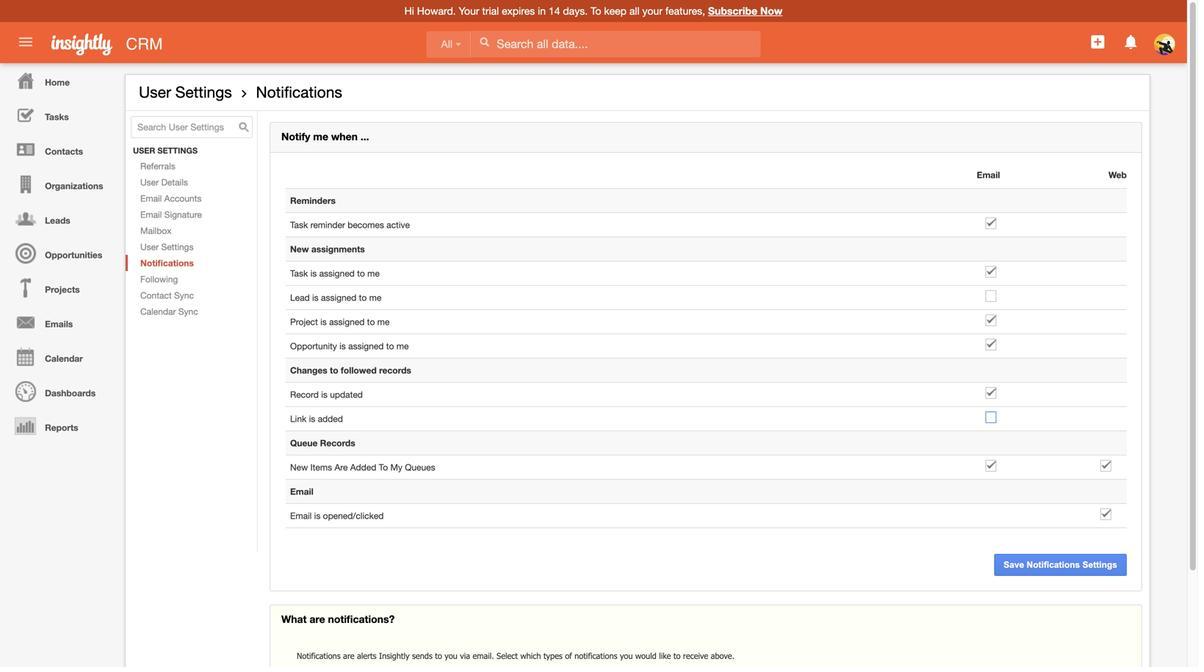 Task type: vqa. For each thing, say whether or not it's contained in the screenshot.
followed
yes



Task type: describe. For each thing, give the bounding box(es) containing it.
email signature link
[[126, 207, 257, 223]]

now
[[761, 5, 783, 17]]

save
[[1004, 560, 1025, 570]]

me for task is assigned to me
[[368, 268, 380, 279]]

changes to followed records
[[290, 365, 411, 376]]

my
[[391, 462, 403, 473]]

task reminder becomes active
[[290, 220, 410, 230]]

to up project is assigned to me
[[359, 293, 367, 303]]

web
[[1109, 170, 1127, 180]]

user settings
[[139, 83, 232, 101]]

leads
[[45, 215, 70, 226]]

opportunity
[[290, 341, 337, 351]]

all
[[630, 5, 640, 17]]

reports link
[[4, 409, 118, 443]]

referrals link
[[126, 158, 257, 174]]

of
[[565, 651, 572, 661]]

0 vertical spatial sync
[[174, 290, 194, 301]]

to right like
[[674, 651, 681, 661]]

is for project
[[320, 317, 327, 327]]

your
[[643, 5, 663, 17]]

subscribe now link
[[708, 5, 783, 17]]

0 vertical spatial user settings link
[[139, 83, 232, 101]]

changes
[[290, 365, 328, 376]]

projects link
[[4, 270, 118, 305]]

notify me when ...
[[281, 130, 369, 143]]

leads link
[[4, 201, 118, 236]]

organizations
[[45, 181, 103, 191]]

notifications down what are notifications?
[[297, 651, 341, 661]]

subscribe
[[708, 5, 758, 17]]

select
[[497, 651, 518, 661]]

organizations link
[[4, 167, 118, 201]]

queues
[[405, 462, 435, 473]]

followed
[[341, 365, 377, 376]]

when
[[331, 130, 358, 143]]

alerts
[[357, 651, 377, 661]]

signature
[[164, 209, 202, 220]]

to left followed
[[330, 365, 338, 376]]

following link
[[126, 271, 257, 287]]

save notifications settings
[[1004, 560, 1118, 570]]

receive
[[683, 651, 709, 661]]

opportunities
[[45, 250, 102, 260]]

expires
[[502, 5, 535, 17]]

white image
[[479, 37, 490, 47]]

1 vertical spatial calendar
[[45, 353, 83, 364]]

dashboards link
[[4, 374, 118, 409]]

is for record
[[321, 390, 328, 400]]

task for task reminder becomes active
[[290, 220, 308, 230]]

all link
[[427, 31, 471, 58]]

1 vertical spatial user
[[140, 177, 159, 187]]

your
[[459, 5, 480, 17]]

Search all data.... text field
[[471, 31, 761, 57]]

assignments
[[311, 244, 365, 254]]

me for project is assigned to me
[[377, 317, 390, 327]]

is for opportunity
[[340, 341, 346, 351]]

emails
[[45, 319, 73, 329]]

0 vertical spatial settings
[[175, 83, 232, 101]]

home link
[[4, 63, 118, 98]]

14
[[549, 5, 560, 17]]

reports
[[45, 423, 78, 433]]

contacts
[[45, 146, 83, 157]]

details
[[161, 177, 188, 187]]

record
[[290, 390, 319, 400]]

contact
[[140, 290, 172, 301]]

becomes
[[348, 220, 384, 230]]

calendar inside user settings referrals user details email accounts email signature mailbox user settings notifications following contact sync calendar sync
[[140, 306, 176, 317]]

would
[[636, 651, 657, 661]]

calendar link
[[4, 340, 118, 374]]

projects
[[45, 284, 80, 295]]

notifications?
[[328, 613, 395, 625]]

is for lead
[[312, 293, 319, 303]]

trial
[[482, 5, 499, 17]]

keep
[[604, 5, 627, 17]]

howard.
[[417, 5, 456, 17]]

project is assigned to me
[[290, 317, 390, 327]]

navigation containing home
[[0, 63, 118, 443]]

tasks
[[45, 112, 69, 122]]

days.
[[563, 5, 588, 17]]

contacts link
[[4, 132, 118, 167]]

record is updated
[[290, 390, 363, 400]]

assigned for task
[[319, 268, 355, 279]]

what
[[281, 613, 307, 625]]

notifications up notify
[[256, 83, 342, 101]]

types
[[544, 651, 563, 661]]

items
[[311, 462, 332, 473]]

insightly
[[379, 651, 410, 661]]



Task type: locate. For each thing, give the bounding box(es) containing it.
new for new items are added to my queues
[[290, 462, 308, 473]]

me up lead is assigned to me
[[368, 268, 380, 279]]

user settings referrals user details email accounts email signature mailbox user settings notifications following contact sync calendar sync
[[133, 146, 202, 317]]

1 task from the top
[[290, 220, 308, 230]]

1 you from the left
[[445, 651, 458, 661]]

you left would
[[620, 651, 633, 661]]

1 vertical spatial sync
[[178, 306, 198, 317]]

which
[[521, 651, 541, 661]]

1 vertical spatial notifications link
[[126, 255, 257, 271]]

via
[[460, 651, 470, 661]]

email
[[977, 170, 1001, 180], [140, 193, 162, 204], [140, 209, 162, 220], [290, 487, 314, 497], [290, 511, 312, 521]]

task is assigned to me
[[290, 268, 380, 279]]

calendar down contact
[[140, 306, 176, 317]]

None checkbox
[[986, 290, 997, 302], [986, 412, 997, 423], [1101, 509, 1112, 520], [986, 290, 997, 302], [986, 412, 997, 423], [1101, 509, 1112, 520]]

assigned
[[319, 268, 355, 279], [321, 293, 357, 303], [329, 317, 365, 327], [348, 341, 384, 351]]

home
[[45, 77, 70, 87]]

opportunity is assigned to me
[[290, 341, 409, 351]]

notifications up following
[[140, 258, 194, 268]]

new items are added to my queues
[[290, 462, 435, 473]]

mailbox link
[[126, 223, 257, 239]]

user down referrals
[[140, 177, 159, 187]]

records
[[379, 365, 411, 376]]

2 task from the top
[[290, 268, 308, 279]]

1 horizontal spatial calendar
[[140, 306, 176, 317]]

notifications
[[575, 651, 618, 661]]

link is added
[[290, 414, 343, 424]]

new assignments
[[290, 244, 365, 254]]

settings inside button
[[1083, 560, 1118, 570]]

to up records
[[386, 341, 394, 351]]

hi
[[405, 5, 414, 17]]

link
[[290, 414, 307, 424]]

following
[[140, 274, 178, 284]]

me for opportunity is assigned to me
[[397, 341, 409, 351]]

save notifications settings button
[[994, 554, 1127, 576]]

0 horizontal spatial to
[[379, 462, 388, 473]]

1 horizontal spatial are
[[343, 651, 355, 661]]

are
[[335, 462, 348, 473]]

to up opportunity is assigned to me
[[367, 317, 375, 327]]

settings
[[158, 146, 198, 155]]

are right what at the left bottom of the page
[[310, 613, 325, 625]]

0 vertical spatial notifications link
[[256, 83, 342, 101]]

notifications are alerts insightly sends to you via email. select which types of notifications you would like to receive above.
[[297, 651, 735, 661]]

task down reminders
[[290, 220, 308, 230]]

hi howard. your trial expires in 14 days. to keep all your features, subscribe now
[[405, 5, 783, 17]]

0 horizontal spatial you
[[445, 651, 458, 661]]

0 vertical spatial user
[[139, 83, 171, 101]]

0 vertical spatial are
[[310, 613, 325, 625]]

assigned up lead is assigned to me
[[319, 268, 355, 279]]

assigned for opportunity
[[348, 341, 384, 351]]

notifications link
[[256, 83, 342, 101], [126, 255, 257, 271]]

project
[[290, 317, 318, 327]]

emails link
[[4, 305, 118, 340]]

lead is assigned to me
[[290, 293, 382, 303]]

sync down contact sync link
[[178, 306, 198, 317]]

active
[[387, 220, 410, 230]]

is right the 'project'
[[320, 317, 327, 327]]

updated
[[330, 390, 363, 400]]

to down assignments
[[357, 268, 365, 279]]

lead
[[290, 293, 310, 303]]

contact sync link
[[126, 287, 257, 304]]

what are notifications?
[[281, 613, 395, 625]]

1 vertical spatial are
[[343, 651, 355, 661]]

are left alerts
[[343, 651, 355, 661]]

to left my
[[379, 462, 388, 473]]

me up project is assigned to me
[[369, 293, 382, 303]]

added
[[318, 414, 343, 424]]

1 vertical spatial user settings link
[[126, 239, 257, 255]]

sync up calendar sync link
[[174, 290, 194, 301]]

mailbox
[[140, 226, 172, 236]]

notify
[[281, 130, 310, 143]]

is right record
[[321, 390, 328, 400]]

1 vertical spatial settings
[[161, 242, 194, 252]]

user
[[133, 146, 155, 155]]

new left the items
[[290, 462, 308, 473]]

notifications link down mailbox link
[[126, 255, 257, 271]]

is
[[311, 268, 317, 279], [312, 293, 319, 303], [320, 317, 327, 327], [340, 341, 346, 351], [321, 390, 328, 400], [309, 414, 315, 424], [314, 511, 321, 521]]

records
[[320, 438, 355, 448]]

me
[[313, 130, 328, 143], [368, 268, 380, 279], [369, 293, 382, 303], [377, 317, 390, 327], [397, 341, 409, 351]]

reminders
[[290, 196, 336, 206]]

Search User Settings text field
[[131, 116, 253, 138]]

are for what
[[310, 613, 325, 625]]

notifications inside button
[[1027, 560, 1080, 570]]

are for notifications
[[343, 651, 355, 661]]

notifications image
[[1123, 33, 1140, 51]]

assigned for lead
[[321, 293, 357, 303]]

settings
[[175, 83, 232, 101], [161, 242, 194, 252], [1083, 560, 1118, 570]]

to left keep
[[591, 5, 601, 17]]

is for link
[[309, 414, 315, 424]]

email accounts link
[[126, 190, 257, 207]]

1 horizontal spatial to
[[591, 5, 601, 17]]

0 vertical spatial new
[[290, 244, 309, 254]]

referrals
[[140, 161, 175, 171]]

1 vertical spatial to
[[379, 462, 388, 473]]

new for new assignments
[[290, 244, 309, 254]]

is down project is assigned to me
[[340, 341, 346, 351]]

calendar up dashboards link
[[45, 353, 83, 364]]

is down new assignments
[[311, 268, 317, 279]]

me up opportunity is assigned to me
[[377, 317, 390, 327]]

2 vertical spatial user
[[140, 242, 159, 252]]

opened/clicked
[[323, 511, 384, 521]]

above.
[[711, 651, 735, 661]]

notifications right save
[[1027, 560, 1080, 570]]

features,
[[666, 5, 706, 17]]

0 vertical spatial calendar
[[140, 306, 176, 317]]

2 vertical spatial settings
[[1083, 560, 1118, 570]]

1 vertical spatial new
[[290, 462, 308, 473]]

navigation
[[0, 63, 118, 443]]

user settings link up search user settings text field
[[139, 83, 232, 101]]

added
[[350, 462, 377, 473]]

task for task is assigned to me
[[290, 268, 308, 279]]

notifications
[[256, 83, 342, 101], [140, 258, 194, 268], [1027, 560, 1080, 570], [297, 651, 341, 661]]

tasks link
[[4, 98, 118, 132]]

is right link
[[309, 414, 315, 424]]

notifications link up notify
[[256, 83, 342, 101]]

dashboards
[[45, 388, 96, 398]]

0 vertical spatial task
[[290, 220, 308, 230]]

is for task
[[311, 268, 317, 279]]

1 vertical spatial task
[[290, 268, 308, 279]]

are
[[310, 613, 325, 625], [343, 651, 355, 661]]

queue records
[[290, 438, 355, 448]]

queue
[[290, 438, 318, 448]]

to right sends
[[435, 651, 442, 661]]

is right lead
[[312, 293, 319, 303]]

user settings link up following link
[[126, 239, 257, 255]]

1 horizontal spatial you
[[620, 651, 633, 661]]

you
[[445, 651, 458, 661], [620, 651, 633, 661]]

email is opened/clicked
[[290, 511, 384, 521]]

2 you from the left
[[620, 651, 633, 661]]

sends
[[412, 651, 433, 661]]

settings inside user settings referrals user details email accounts email signature mailbox user settings notifications following contact sync calendar sync
[[161, 242, 194, 252]]

email.
[[473, 651, 494, 661]]

me for lead is assigned to me
[[369, 293, 382, 303]]

all
[[441, 39, 453, 50]]

in
[[538, 5, 546, 17]]

reminder
[[311, 220, 345, 230]]

None checkbox
[[986, 218, 997, 229], [986, 266, 997, 278], [986, 315, 997, 326], [986, 339, 997, 351], [986, 387, 997, 399], [986, 460, 997, 472], [1101, 460, 1112, 472], [986, 218, 997, 229], [986, 266, 997, 278], [986, 315, 997, 326], [986, 339, 997, 351], [986, 387, 997, 399], [986, 460, 997, 472], [1101, 460, 1112, 472]]

assigned up project is assigned to me
[[321, 293, 357, 303]]

user details link
[[126, 174, 257, 190]]

1 new from the top
[[290, 244, 309, 254]]

2 new from the top
[[290, 462, 308, 473]]

assigned up opportunity is assigned to me
[[329, 317, 365, 327]]

0 horizontal spatial are
[[310, 613, 325, 625]]

crm
[[126, 35, 163, 53]]

task up lead
[[290, 268, 308, 279]]

accounts
[[164, 193, 202, 204]]

new left assignments
[[290, 244, 309, 254]]

like
[[659, 651, 671, 661]]

calendar sync link
[[126, 304, 257, 320]]

you left via
[[445, 651, 458, 661]]

user down the mailbox
[[140, 242, 159, 252]]

0 vertical spatial to
[[591, 5, 601, 17]]

assigned up followed
[[348, 341, 384, 351]]

is for email
[[314, 511, 321, 521]]

task
[[290, 220, 308, 230], [290, 268, 308, 279]]

is left opened/clicked
[[314, 511, 321, 521]]

0 horizontal spatial calendar
[[45, 353, 83, 364]]

me up records
[[397, 341, 409, 351]]

sync
[[174, 290, 194, 301], [178, 306, 198, 317]]

user down crm
[[139, 83, 171, 101]]

notifications inside user settings referrals user details email accounts email signature mailbox user settings notifications following contact sync calendar sync
[[140, 258, 194, 268]]

me left the when
[[313, 130, 328, 143]]

assigned for project
[[329, 317, 365, 327]]

to
[[357, 268, 365, 279], [359, 293, 367, 303], [367, 317, 375, 327], [386, 341, 394, 351], [330, 365, 338, 376], [435, 651, 442, 661], [674, 651, 681, 661]]



